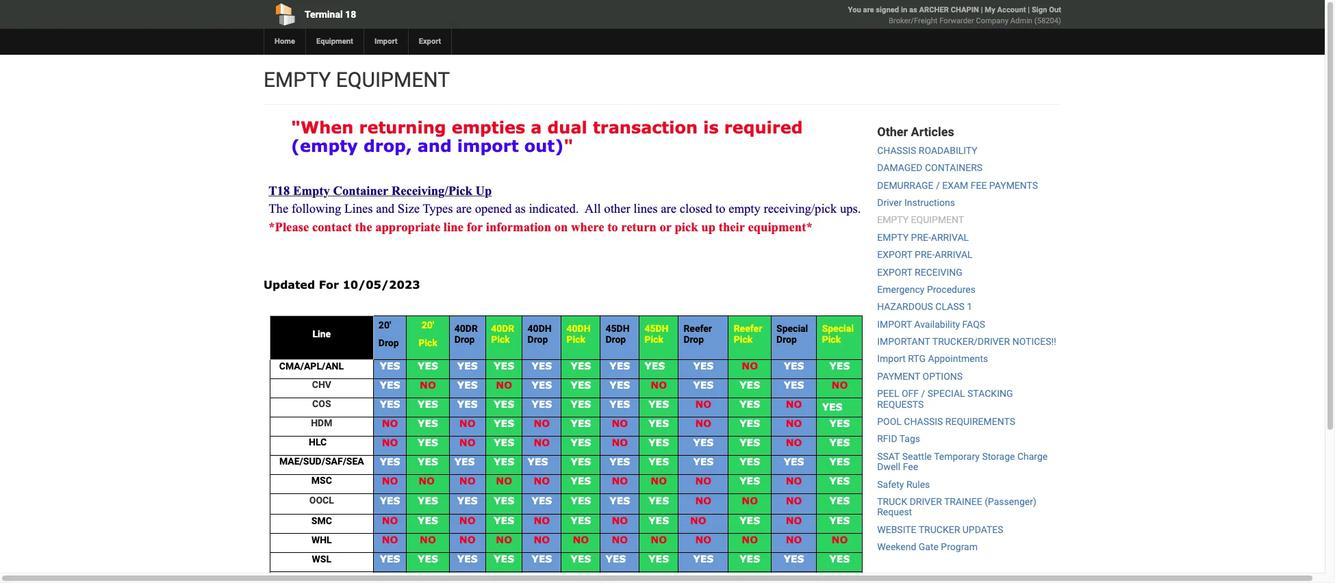 Task type: describe. For each thing, give the bounding box(es) containing it.
other
[[604, 202, 631, 216]]

you
[[849, 5, 862, 14]]

45dh for pick
[[645, 323, 669, 334]]

import inside other articles chassis roadability damaged containers demurrage / exam fee payments driver instructions empty equipment empty pre-arrival export pre-arrival export receiving emergency procedures hazardous class 1 import availability faqs important trucker/driver notices!! import rtg appointments payment options peel off / special stacking requests pool chassis requirements rfid tags ssat seattle temporary storage charge dwell fee safety rules truck driver trainee (passenger) request website trucker updates weekend gate program
[[878, 354, 906, 365]]

other
[[878, 125, 908, 139]]

important trucker/driver notices!! link
[[878, 336, 1057, 347]]

driver instructions link
[[878, 197, 956, 208]]

20' for 20' drop
[[379, 320, 391, 331]]

contact
[[312, 220, 352, 234]]

returning
[[359, 117, 446, 137]]

are inside you are signed in as archer chapin | my account | sign out broker/freight forwarder company admin (58204)
[[864, 5, 875, 14]]

truck
[[878, 497, 908, 508]]

1 horizontal spatial /
[[936, 180, 940, 191]]

empty pre-arrival link
[[878, 232, 969, 243]]

40dh for drop
[[528, 323, 552, 334]]

pool chassis requirements link
[[878, 417, 1016, 428]]

emergency
[[878, 284, 925, 295]]

receiving/pick
[[392, 184, 473, 198]]

and inside "when returning empties a dual transaction is required (empty drop, and import out) "
[[418, 136, 452, 156]]

40dr pick
[[491, 323, 515, 345]]

a
[[531, 117, 542, 137]]

is
[[704, 117, 719, 137]]

pick
[[675, 220, 699, 234]]

45dh drop
[[606, 323, 630, 345]]

out
[[1050, 5, 1062, 14]]

20' pick
[[419, 320, 438, 349]]

requests
[[878, 399, 924, 410]]

"when returning empties a dual transaction is required (empty drop, and import out) "
[[291, 117, 803, 156]]

demurrage / exam fee payments link
[[878, 180, 1039, 191]]

import link
[[364, 29, 408, 55]]

containers
[[925, 162, 983, 173]]

requirements
[[946, 417, 1016, 428]]

roadability
[[919, 145, 978, 156]]

10/05/2023
[[343, 278, 420, 291]]

2 | from the left
[[1028, 5, 1030, 14]]

driver
[[910, 497, 942, 508]]

or
[[660, 220, 672, 234]]

peel
[[878, 389, 900, 400]]

my
[[985, 5, 996, 14]]

special
[[928, 389, 966, 400]]

rfid
[[878, 434, 898, 445]]

payments
[[990, 180, 1039, 191]]

updates
[[963, 525, 1004, 536]]

signed
[[876, 5, 900, 14]]

0 vertical spatial import
[[375, 37, 398, 46]]

options
[[923, 371, 963, 382]]

important
[[878, 336, 931, 347]]

mae/sud/saf/sea
[[279, 456, 364, 467]]

on
[[555, 220, 568, 234]]

as inside you are signed in as archer chapin | my account | sign out broker/freight forwarder company admin (58204)
[[910, 5, 918, 14]]

0 horizontal spatial to
[[608, 220, 618, 234]]

special drop
[[777, 323, 809, 345]]

home
[[275, 37, 295, 46]]

trainee
[[945, 497, 983, 508]]

account
[[998, 5, 1027, 14]]

2 export from the top
[[878, 267, 913, 278]]

1 vertical spatial empty
[[878, 215, 909, 226]]

drop for reefer drop
[[684, 334, 704, 345]]

pick for 20' pick
[[419, 338, 438, 349]]

1 vertical spatial as
[[515, 202, 526, 216]]

required
[[725, 117, 803, 137]]

1 horizontal spatial are
[[661, 202, 677, 216]]

20' for 20' pick
[[422, 320, 434, 331]]

*please contact the appropriate line for information on where to return or pick up their equipment*
[[269, 220, 813, 234]]

receiving
[[915, 267, 963, 278]]

special pick
[[823, 323, 854, 345]]

sign out link
[[1032, 5, 1062, 14]]

website
[[878, 525, 917, 536]]

dwell
[[878, 462, 901, 473]]

instructions
[[905, 197, 956, 208]]

equipment link
[[306, 29, 364, 55]]

all
[[585, 202, 601, 216]]

fee
[[971, 180, 987, 191]]

(58204)
[[1035, 16, 1062, 25]]

40dh for pick
[[567, 323, 591, 334]]

weekend gate program link
[[878, 542, 978, 553]]

1 | from the left
[[982, 5, 983, 14]]

out)
[[525, 136, 564, 156]]

safety rules link
[[878, 479, 931, 490]]

admin
[[1011, 16, 1033, 25]]

fee
[[903, 462, 919, 473]]

chv
[[312, 380, 332, 391]]

lines
[[345, 202, 373, 216]]

special for drop
[[777, 323, 809, 334]]

chapin
[[951, 5, 980, 14]]

transaction
[[593, 117, 698, 137]]

empty equipment
[[264, 68, 450, 92]]

empty
[[293, 184, 330, 198]]

where
[[571, 220, 605, 234]]

damaged
[[878, 162, 923, 173]]

0 horizontal spatial equipment
[[336, 68, 450, 92]]

pick for 45dh pick
[[645, 334, 664, 345]]

driver
[[878, 197, 903, 208]]

hlc
[[276, 437, 327, 448]]

reefer for drop
[[684, 323, 712, 334]]



Task type: vqa. For each thing, say whether or not it's contained in the screenshot.


Task type: locate. For each thing, give the bounding box(es) containing it.
drop right 40dh pick
[[606, 334, 626, 345]]

line
[[444, 220, 464, 234]]

import up payment
[[878, 354, 906, 365]]

equipment down import link
[[336, 68, 450, 92]]

no
[[742, 360, 758, 372], [420, 379, 436, 391], [496, 379, 512, 391], [651, 379, 667, 391], [832, 379, 848, 391], [696, 398, 712, 410], [786, 398, 803, 410], [382, 418, 398, 429], [460, 418, 476, 429], [534, 418, 550, 429], [612, 418, 628, 429], [696, 418, 712, 429], [786, 418, 803, 429], [382, 437, 398, 448], [460, 437, 476, 448], [534, 437, 550, 448], [612, 437, 628, 448], [786, 437, 803, 448], [382, 475, 398, 487], [412, 475, 435, 487], [460, 475, 476, 487], [496, 475, 512, 487], [534, 475, 550, 487], [612, 475, 628, 487], [651, 475, 667, 487], [696, 475, 712, 487], [786, 475, 803, 487], [696, 495, 712, 507], [742, 495, 758, 507], [786, 495, 803, 507], [382, 515, 398, 527], [460, 515, 476, 527], [534, 515, 550, 527], [612, 515, 628, 527], [691, 515, 707, 527], [786, 515, 803, 527], [382, 534, 398, 546], [420, 534, 436, 546], [460, 534, 476, 546], [496, 534, 512, 546], [534, 534, 550, 546], [573, 534, 589, 546], [612, 534, 628, 546], [651, 534, 667, 546], [696, 534, 712, 546], [742, 534, 758, 546], [786, 534, 803, 546], [832, 534, 848, 546]]

1 horizontal spatial and
[[418, 136, 452, 156]]

1 vertical spatial export
[[878, 267, 913, 278]]

are up line
[[456, 202, 472, 216]]

gate
[[919, 542, 939, 553]]

drop right 40dr pick
[[528, 334, 548, 345]]

to down other
[[608, 220, 618, 234]]

1 horizontal spatial as
[[910, 5, 918, 14]]

45dh for drop
[[606, 323, 630, 334]]

drop,
[[364, 136, 412, 156]]

0 horizontal spatial import
[[375, 37, 398, 46]]

pick for 40dr pick
[[491, 334, 510, 345]]

terminal
[[305, 9, 343, 20]]

1 horizontal spatial 45dh
[[645, 323, 669, 334]]

40dh right 40dr pick
[[528, 323, 552, 334]]

reefer pick
[[734, 323, 763, 345]]

as
[[910, 5, 918, 14], [515, 202, 526, 216]]

pick right special drop
[[823, 334, 841, 345]]

drop inside 40dh drop
[[528, 334, 548, 345]]

the
[[355, 220, 372, 234]]

information
[[486, 220, 552, 234]]

reefer left special drop
[[734, 323, 763, 334]]

1 vertical spatial /
[[922, 389, 926, 400]]

/ left the exam
[[936, 180, 940, 191]]

40dr right 40dr drop
[[491, 323, 515, 334]]

pick right 40dh drop in the left bottom of the page
[[567, 334, 586, 345]]

0 horizontal spatial 40dr
[[455, 323, 478, 334]]

request
[[878, 507, 913, 518]]

40dr for pick
[[491, 323, 515, 334]]

chassis
[[878, 145, 917, 156], [905, 417, 944, 428]]

/ right "off"
[[922, 389, 926, 400]]

2 special from the left
[[823, 323, 854, 334]]

pick inside '45dh pick'
[[645, 334, 664, 345]]

export up 'export receiving' link
[[878, 249, 913, 260]]

1 40dr from the left
[[455, 323, 478, 334]]

|
[[982, 5, 983, 14], [1028, 5, 1030, 14]]

reefer
[[684, 323, 712, 334], [734, 323, 763, 334]]

0 horizontal spatial 40dh
[[528, 323, 552, 334]]

are
[[864, 5, 875, 14], [456, 202, 472, 216], [661, 202, 677, 216]]

oocl
[[310, 496, 334, 507]]

hazardous
[[878, 302, 934, 313]]

40dh drop
[[528, 323, 552, 345]]

pick inside reefer pick
[[734, 334, 753, 345]]

0 horizontal spatial /
[[922, 389, 926, 400]]

1 vertical spatial arrival
[[935, 249, 973, 260]]

drop inside 45dh drop
[[606, 334, 626, 345]]

0 vertical spatial export
[[878, 249, 913, 260]]

pick inside special pick
[[823, 334, 841, 345]]

0 horizontal spatial special
[[777, 323, 809, 334]]

0 horizontal spatial 45dh
[[606, 323, 630, 334]]

1 horizontal spatial import
[[878, 354, 906, 365]]

drop left 20' pick
[[379, 338, 399, 349]]

reefer inside reefer drop
[[684, 323, 712, 334]]

1 20' from the left
[[379, 320, 391, 331]]

forwarder
[[940, 16, 975, 25]]

(empty
[[291, 136, 358, 156]]

40dr drop
[[455, 323, 478, 345]]

cos
[[312, 399, 331, 410]]

20' inside 20' pick
[[422, 320, 434, 331]]

40dr for drop
[[455, 323, 478, 334]]

1 40dh from the left
[[528, 323, 552, 334]]

1 vertical spatial chassis
[[905, 417, 944, 428]]

20' inside 20' drop
[[379, 320, 391, 331]]

to
[[716, 202, 726, 216], [608, 220, 618, 234]]

notices!!
[[1013, 336, 1057, 347]]

reefer right '45dh pick'
[[684, 323, 712, 334]]

import left export link
[[375, 37, 398, 46]]

safety
[[878, 479, 905, 490]]

2 40dr from the left
[[491, 323, 515, 334]]

stacking
[[968, 389, 1014, 400]]

dual
[[548, 117, 588, 137]]

1 horizontal spatial equipment
[[912, 215, 965, 226]]

45dh right 40dh pick
[[606, 323, 630, 334]]

peel off / special stacking requests link
[[878, 389, 1014, 410]]

2 reefer from the left
[[734, 323, 763, 334]]

and down t18 empty container receiving/pick up
[[376, 202, 395, 216]]

0 vertical spatial /
[[936, 180, 940, 191]]

chassis up damaged
[[878, 145, 917, 156]]

1 horizontal spatial to
[[716, 202, 726, 216]]

pick right reefer drop
[[734, 334, 753, 345]]

wsl
[[312, 554, 332, 565]]

special for pick
[[823, 323, 854, 334]]

1 horizontal spatial 40dh
[[567, 323, 591, 334]]

0 horizontal spatial are
[[456, 202, 472, 216]]

import availability faqs link
[[878, 319, 986, 330]]

drop inside 40dr drop
[[455, 334, 475, 345]]

0 vertical spatial arrival
[[932, 232, 969, 243]]

drop inside special drop
[[777, 334, 797, 345]]

1 vertical spatial to
[[608, 220, 618, 234]]

special right special drop
[[823, 323, 854, 334]]

equipment down instructions
[[912, 215, 965, 226]]

receiving/pick
[[764, 202, 837, 216]]

ups.
[[840, 202, 861, 216]]

trucker/driver
[[933, 336, 1011, 347]]

drop right 20' pick
[[455, 334, 475, 345]]

2 40dh from the left
[[567, 323, 591, 334]]

program
[[942, 542, 978, 553]]

pre- down empty pre-arrival link in the top right of the page
[[915, 249, 935, 260]]

cma/apl/anl
[[279, 361, 344, 372]]

0 horizontal spatial reefer
[[684, 323, 712, 334]]

reefer for pick
[[734, 323, 763, 334]]

20' left 40dr drop
[[422, 320, 434, 331]]

0 vertical spatial equipment
[[336, 68, 450, 92]]

45dh
[[606, 323, 630, 334], [645, 323, 669, 334]]

0 vertical spatial empty
[[264, 68, 331, 92]]

2 45dh from the left
[[645, 323, 669, 334]]

line
[[313, 329, 331, 340]]

1 reefer from the left
[[684, 323, 712, 334]]

trucker
[[919, 525, 961, 536]]

you are signed in as archer chapin | my account | sign out broker/freight forwarder company admin (58204)
[[849, 5, 1062, 25]]

exam
[[943, 180, 969, 191]]

rtg
[[909, 354, 926, 365]]

archer
[[920, 5, 949, 14]]

are right you
[[864, 5, 875, 14]]

equipment
[[336, 68, 450, 92], [912, 215, 965, 226]]

charge
[[1018, 451, 1048, 462]]

drop for 45dh drop
[[606, 334, 626, 345]]

2 horizontal spatial are
[[864, 5, 875, 14]]

1 horizontal spatial 20'
[[422, 320, 434, 331]]

0 vertical spatial as
[[910, 5, 918, 14]]

export up emergency
[[878, 267, 913, 278]]

pick inside 40dh pick
[[567, 334, 586, 345]]

as right in
[[910, 5, 918, 14]]

in
[[901, 5, 908, 14]]

updated
[[264, 278, 315, 291]]

t18 empty container receiving/pick up
[[269, 184, 492, 198]]

chassis up "tags"
[[905, 417, 944, 428]]

pre- up export pre-arrival link
[[912, 232, 932, 243]]

1 vertical spatial import
[[878, 354, 906, 365]]

empties
[[452, 117, 526, 137]]

40dr left 40dr pick
[[455, 323, 478, 334]]

t18
[[269, 184, 290, 198]]

1 vertical spatial and
[[376, 202, 395, 216]]

the
[[269, 202, 289, 216]]

are up or
[[661, 202, 677, 216]]

1 vertical spatial pre-
[[915, 249, 935, 260]]

0 vertical spatial pre-
[[912, 232, 932, 243]]

pick left 40dr drop
[[419, 338, 438, 349]]

temporary
[[935, 451, 980, 462]]

import
[[375, 37, 398, 46], [878, 354, 906, 365]]

and up receiving/pick
[[418, 136, 452, 156]]

2 20' from the left
[[422, 320, 434, 331]]

1 vertical spatial equipment
[[912, 215, 965, 226]]

drop for 20' drop
[[379, 338, 399, 349]]

(passenger)
[[985, 497, 1037, 508]]

20' drop
[[379, 320, 399, 349]]

the following lines and size types are opened as indicated.  all other lines are closed to empty receiving/pick ups.
[[269, 202, 861, 216]]

to up their
[[716, 202, 726, 216]]

pick inside 40dr pick
[[491, 334, 510, 345]]

40dh pick
[[567, 323, 591, 345]]

drop for 40dh drop
[[528, 334, 548, 345]]

0 horizontal spatial |
[[982, 5, 983, 14]]

1 export from the top
[[878, 249, 913, 260]]

drop right '45dh pick'
[[684, 334, 704, 345]]

payment options link
[[878, 371, 963, 382]]

yes
[[344, 360, 364, 372], [380, 360, 400, 372], [418, 360, 438, 372], [458, 360, 478, 372], [494, 360, 515, 372], [532, 360, 552, 372], [571, 360, 591, 372], [610, 360, 630, 372], [645, 360, 665, 372], [694, 360, 714, 372], [784, 360, 805, 372], [830, 360, 850, 372], [380, 379, 400, 391], [458, 379, 478, 391], [532, 379, 552, 391], [571, 379, 591, 391], [610, 379, 630, 391], [694, 379, 714, 391], [740, 379, 760, 391], [784, 379, 805, 391], [380, 398, 400, 410], [418, 398, 438, 410], [458, 398, 478, 410], [494, 398, 515, 410], [532, 398, 552, 410], [571, 398, 591, 410], [610, 398, 630, 410], [649, 398, 669, 410], [740, 398, 760, 410], [823, 402, 843, 413], [418, 418, 438, 429], [494, 418, 515, 429], [571, 418, 591, 429], [649, 418, 669, 429], [740, 418, 760, 429], [830, 418, 850, 429], [418, 437, 438, 448], [494, 437, 515, 448], [571, 437, 591, 448], [649, 437, 669, 448], [694, 437, 714, 448], [740, 437, 760, 448], [830, 437, 850, 448], [380, 456, 400, 468], [418, 456, 438, 468], [455, 456, 475, 468], [494, 456, 515, 468], [528, 456, 548, 468], [571, 456, 591, 468], [610, 456, 630, 468], [649, 456, 669, 468], [694, 456, 714, 468], [740, 456, 760, 468], [784, 456, 805, 468], [830, 456, 850, 468], [571, 475, 591, 487], [740, 475, 760, 487], [830, 475, 850, 487], [380, 495, 400, 507], [418, 495, 438, 507], [458, 495, 478, 507], [494, 495, 515, 507], [532, 495, 552, 507], [571, 495, 591, 507], [610, 495, 630, 507], [649, 495, 669, 507], [830, 495, 850, 507], [418, 515, 438, 527], [494, 515, 515, 527], [571, 515, 591, 527], [649, 515, 669, 527], [740, 515, 760, 527], [830, 515, 850, 527], [380, 554, 400, 565], [418, 554, 438, 565], [458, 554, 478, 565], [494, 554, 515, 565], [532, 554, 552, 565], [571, 554, 591, 565], [606, 554, 626, 565], [649, 554, 669, 565], [694, 554, 714, 565], [740, 554, 760, 565], [784, 554, 805, 565], [830, 554, 850, 565]]

drop
[[455, 334, 475, 345], [528, 334, 548, 345], [606, 334, 626, 345], [684, 334, 704, 345], [777, 334, 797, 345], [379, 338, 399, 349]]

equipment inside other articles chassis roadability damaged containers demurrage / exam fee payments driver instructions empty equipment empty pre-arrival export pre-arrival export receiving emergency procedures hazardous class 1 import availability faqs important trucker/driver notices!! import rtg appointments payment options peel off / special stacking requests pool chassis requirements rfid tags ssat seattle temporary storage charge dwell fee safety rules truck driver trainee (passenger) request website trucker updates weekend gate program
[[912, 215, 965, 226]]

pick right 40dr drop
[[491, 334, 510, 345]]

0 vertical spatial chassis
[[878, 145, 917, 156]]

drop right reefer pick
[[777, 334, 797, 345]]

arrival up export pre-arrival link
[[932, 232, 969, 243]]

faqs
[[963, 319, 986, 330]]

drop for special drop
[[777, 334, 797, 345]]

1 horizontal spatial reefer
[[734, 323, 763, 334]]

pick for special pick
[[823, 334, 841, 345]]

procedures
[[928, 284, 976, 295]]

ssat
[[878, 451, 900, 462]]

import
[[878, 319, 912, 330]]

1 special from the left
[[777, 323, 809, 334]]

as up information
[[515, 202, 526, 216]]

arrival
[[932, 232, 969, 243], [935, 249, 973, 260]]

drop inside reefer drop
[[684, 334, 704, 345]]

0 horizontal spatial and
[[376, 202, 395, 216]]

special right reefer pick
[[777, 323, 809, 334]]

company
[[977, 16, 1009, 25]]

my account link
[[985, 5, 1027, 14]]

pick for reefer pick
[[734, 334, 753, 345]]

2 vertical spatial empty
[[878, 232, 909, 243]]

pick right 45dh drop
[[645, 334, 664, 345]]

0 horizontal spatial as
[[515, 202, 526, 216]]

equipment
[[317, 37, 353, 46]]

export link
[[408, 29, 452, 55]]

| left my
[[982, 5, 983, 14]]

1 horizontal spatial |
[[1028, 5, 1030, 14]]

msc
[[312, 476, 332, 486]]

arrival up receiving
[[935, 249, 973, 260]]

sign
[[1032, 5, 1048, 14]]

40dh right 40dh drop in the left bottom of the page
[[567, 323, 591, 334]]

other articles chassis roadability damaged containers demurrage / exam fee payments driver instructions empty equipment empty pre-arrival export pre-arrival export receiving emergency procedures hazardous class 1 import availability faqs important trucker/driver notices!! import rtg appointments payment options peel off / special stacking requests pool chassis requirements rfid tags ssat seattle temporary storage charge dwell fee safety rules truck driver trainee (passenger) request website trucker updates weekend gate program
[[878, 125, 1057, 553]]

1 horizontal spatial 40dr
[[491, 323, 515, 334]]

1 45dh from the left
[[606, 323, 630, 334]]

0 vertical spatial to
[[716, 202, 726, 216]]

drop for 40dr drop
[[455, 334, 475, 345]]

0 horizontal spatial 20'
[[379, 320, 391, 331]]

up
[[702, 220, 716, 234]]

whl
[[312, 535, 332, 546]]

appointments
[[929, 354, 989, 365]]

0 vertical spatial and
[[418, 136, 452, 156]]

1 horizontal spatial special
[[823, 323, 854, 334]]

20' down 10/05/2023
[[379, 320, 391, 331]]

opened
[[475, 202, 512, 216]]

45dh right 45dh drop
[[645, 323, 669, 334]]

pool
[[878, 417, 902, 428]]

for
[[467, 220, 483, 234]]

rules
[[907, 479, 931, 490]]

| left sign at the top
[[1028, 5, 1030, 14]]

pick for 40dh pick
[[567, 334, 586, 345]]

1
[[968, 302, 973, 313]]



